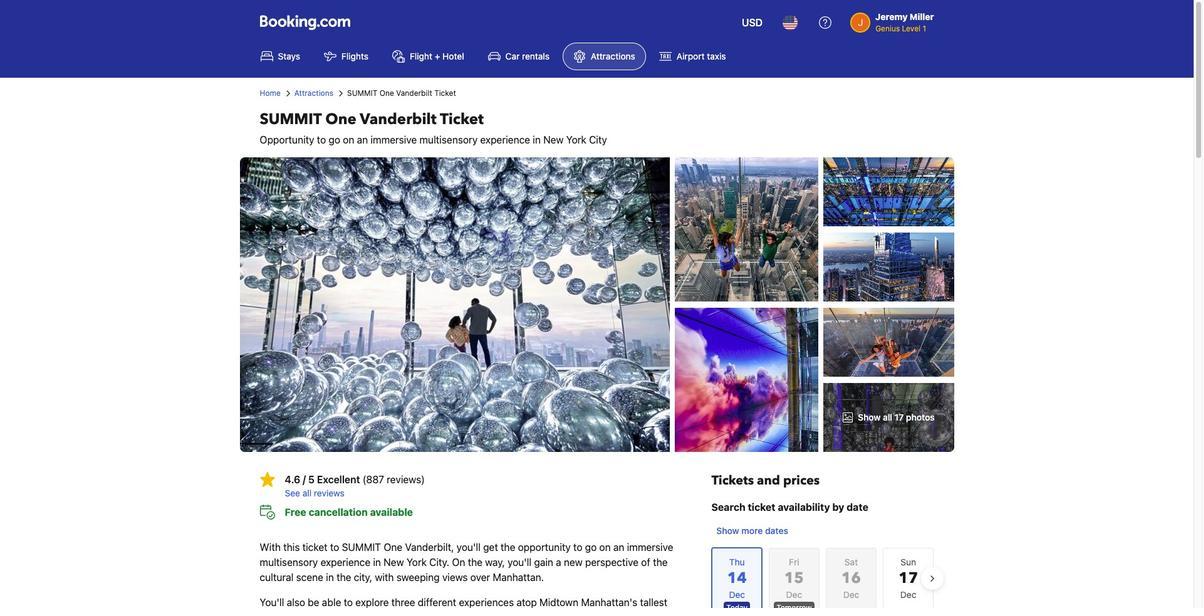 Task type: describe. For each thing, give the bounding box(es) containing it.
in inside summit one vanderbilt ticket opportunity to go on an immersive multisensory experience in new york city
[[533, 134, 541, 145]]

1 vertical spatial 17
[[899, 568, 919, 589]]

level
[[903, 24, 921, 33]]

airport taxis
[[677, 51, 726, 61]]

flights
[[342, 51, 369, 61]]

fri 15 dec
[[785, 557, 804, 600]]

all inside the 4.6 / 5 excellent (887 reviews) see all reviews
[[303, 488, 312, 498]]

dec for 15
[[787, 589, 803, 600]]

4.6
[[285, 474, 300, 485]]

city.
[[430, 557, 450, 568]]

15
[[785, 568, 804, 589]]

stays
[[278, 51, 300, 61]]

/
[[303, 474, 306, 485]]

on
[[452, 557, 465, 568]]

taxis
[[707, 51, 726, 61]]

vanderbilt for summit one vanderbilt ticket
[[396, 88, 432, 98]]

1 horizontal spatial attractions link
[[563, 43, 646, 70]]

by
[[833, 502, 845, 513]]

(887
[[363, 474, 384, 485]]

the left city,
[[337, 572, 351, 583]]

go inside "with this ticket to summit one vanderbilt, you'll get the opportunity to go on an immersive multisensory experience in new york city. on the way, you'll gain a new perspective of the cultural scene in the city, with sweeping views over manhattan."
[[585, 542, 597, 553]]

and
[[757, 472, 781, 489]]

opportunity
[[518, 542, 571, 553]]

show more dates
[[717, 525, 789, 536]]

available
[[370, 507, 413, 518]]

the up over
[[468, 557, 483, 568]]

dec for 17
[[901, 589, 917, 600]]

flight + hotel link
[[382, 43, 475, 70]]

fri
[[790, 557, 800, 567]]

york inside summit one vanderbilt ticket opportunity to go on an immersive multisensory experience in new york city
[[567, 134, 587, 145]]

views
[[443, 572, 468, 583]]

1 vertical spatial attractions link
[[295, 88, 334, 99]]

with
[[260, 542, 281, 553]]

with
[[375, 572, 394, 583]]

usd button
[[735, 8, 771, 38]]

car rentals
[[506, 51, 550, 61]]

show more dates button
[[712, 520, 794, 542]]

the right get on the left of the page
[[501, 542, 516, 553]]

region containing 15
[[702, 542, 945, 608]]

summit for summit one vanderbilt ticket opportunity to go on an immersive multisensory experience in new york city
[[260, 109, 322, 130]]

immersive inside summit one vanderbilt ticket opportunity to go on an immersive multisensory experience in new york city
[[371, 134, 417, 145]]

with this ticket to summit one vanderbilt, you'll get the opportunity to go on an immersive multisensory experience in new york city. on the way, you'll gain a new perspective of the cultural scene in the city, with sweeping views over manhattan.
[[260, 542, 674, 583]]

city,
[[354, 572, 373, 583]]

availability
[[778, 502, 830, 513]]

one for summit one vanderbilt ticket
[[380, 88, 394, 98]]

miller
[[910, 11, 935, 22]]

airport taxis link
[[649, 43, 737, 70]]

immersive inside "with this ticket to summit one vanderbilt, you'll get the opportunity to go on an immersive multisensory experience in new york city. on the way, you'll gain a new perspective of the cultural scene in the city, with sweeping views over manhattan."
[[627, 542, 674, 553]]

0 horizontal spatial attractions
[[295, 88, 334, 98]]

manhattan.
[[493, 572, 544, 583]]

perspective
[[586, 557, 639, 568]]

on inside "with this ticket to summit one vanderbilt, you'll get the opportunity to go on an immersive multisensory experience in new york city. on the way, you'll gain a new perspective of the cultural scene in the city, with sweeping views over manhattan."
[[600, 542, 611, 553]]

more
[[742, 525, 763, 536]]

date
[[847, 502, 869, 513]]

car rentals link
[[478, 43, 560, 70]]

search
[[712, 502, 746, 513]]

your account menu jeremy miller genius level 1 element
[[851, 6, 940, 34]]

sun 17 dec
[[899, 557, 919, 600]]

vanderbilt for summit one vanderbilt ticket opportunity to go on an immersive multisensory experience in new york city
[[360, 109, 437, 130]]

way,
[[485, 557, 505, 568]]

experience inside summit one vanderbilt ticket opportunity to go on an immersive multisensory experience in new york city
[[481, 134, 530, 145]]

0 vertical spatial attractions
[[591, 51, 636, 61]]

city
[[589, 134, 607, 145]]

go inside summit one vanderbilt ticket opportunity to go on an immersive multisensory experience in new york city
[[329, 134, 340, 145]]

reviews)
[[387, 474, 425, 485]]

cultural
[[260, 572, 294, 583]]

one inside "with this ticket to summit one vanderbilt, you'll get the opportunity to go on an immersive multisensory experience in new york city. on the way, you'll gain a new perspective of the cultural scene in the city, with sweeping views over manhattan."
[[384, 542, 403, 553]]

+
[[435, 51, 440, 61]]

jeremy miller genius level 1
[[876, 11, 935, 33]]

reviews
[[314, 488, 345, 498]]

dates
[[766, 525, 789, 536]]

ticket for summit one vanderbilt ticket opportunity to go on an immersive multisensory experience in new york city
[[440, 109, 484, 130]]

16
[[842, 568, 862, 589]]

free cancellation available
[[285, 507, 413, 518]]

the right 'of'
[[653, 557, 668, 568]]

see
[[285, 488, 300, 498]]

sun
[[901, 557, 917, 567]]

photos
[[907, 412, 935, 423]]

opportunity
[[260, 134, 314, 145]]

excellent
[[317, 474, 360, 485]]

gain
[[534, 557, 554, 568]]

usd
[[742, 17, 763, 28]]

free
[[285, 507, 306, 518]]

genius
[[876, 24, 901, 33]]

summit one vanderbilt ticket
[[347, 88, 456, 98]]

prices
[[784, 472, 820, 489]]

new inside "with this ticket to summit one vanderbilt, you'll get the opportunity to go on an immersive multisensory experience in new york city. on the way, you'll gain a new perspective of the cultural scene in the city, with sweeping views over manhattan."
[[384, 557, 404, 568]]

0 horizontal spatial you'll
[[457, 542, 481, 553]]

home link
[[260, 88, 281, 99]]

2 horizontal spatial to
[[574, 542, 583, 553]]

home
[[260, 88, 281, 98]]

4.6 / 5 excellent (887 reviews) see all reviews
[[285, 474, 425, 498]]

this
[[283, 542, 300, 553]]



Task type: locate. For each thing, give the bounding box(es) containing it.
1 dec from the left
[[787, 589, 803, 600]]

dec inside sun 17 dec
[[901, 589, 917, 600]]

1 horizontal spatial to
[[330, 542, 339, 553]]

immersive up 'of'
[[627, 542, 674, 553]]

summit down flights
[[347, 88, 378, 98]]

dec down 16
[[844, 589, 860, 600]]

1 horizontal spatial experience
[[481, 134, 530, 145]]

0 vertical spatial ticket
[[748, 502, 776, 513]]

1 horizontal spatial attractions
[[591, 51, 636, 61]]

to down cancellation
[[330, 542, 339, 553]]

new
[[564, 557, 583, 568]]

new left city
[[544, 134, 564, 145]]

summit
[[347, 88, 378, 98], [260, 109, 322, 130], [342, 542, 381, 553]]

rentals
[[522, 51, 550, 61]]

experience
[[481, 134, 530, 145], [321, 557, 371, 568]]

1 horizontal spatial an
[[614, 542, 625, 553]]

1 vertical spatial experience
[[321, 557, 371, 568]]

new up with
[[384, 557, 404, 568]]

summit inside "with this ticket to summit one vanderbilt, you'll get the opportunity to go on an immersive multisensory experience in new york city. on the way, you'll gain a new perspective of the cultural scene in the city, with sweeping views over manhattan."
[[342, 542, 381, 553]]

see all reviews button
[[285, 487, 692, 500]]

0 horizontal spatial in
[[326, 572, 334, 583]]

1 vertical spatial you'll
[[508, 557, 532, 568]]

vanderbilt inside summit one vanderbilt ticket opportunity to go on an immersive multisensory experience in new york city
[[360, 109, 437, 130]]

17 down sun
[[899, 568, 919, 589]]

the
[[501, 542, 516, 553], [468, 557, 483, 568], [653, 557, 668, 568], [337, 572, 351, 583]]

0 vertical spatial multisensory
[[420, 134, 478, 145]]

show
[[858, 412, 881, 423], [717, 525, 740, 536]]

show for show all 17 photos
[[858, 412, 881, 423]]

get
[[483, 542, 498, 553]]

5
[[308, 474, 315, 485]]

0 horizontal spatial an
[[357, 134, 368, 145]]

0 vertical spatial go
[[329, 134, 340, 145]]

0 vertical spatial you'll
[[457, 542, 481, 553]]

0 vertical spatial an
[[357, 134, 368, 145]]

york
[[567, 134, 587, 145], [407, 557, 427, 568]]

1 horizontal spatial multisensory
[[420, 134, 478, 145]]

region
[[702, 542, 945, 608]]

dec down sun
[[901, 589, 917, 600]]

all
[[883, 412, 893, 423], [303, 488, 312, 498]]

0 horizontal spatial immersive
[[371, 134, 417, 145]]

an inside "with this ticket to summit one vanderbilt, you'll get the opportunity to go on an immersive multisensory experience in new york city. on the way, you'll gain a new perspective of the cultural scene in the city, with sweeping views over manhattan."
[[614, 542, 625, 553]]

experience inside "with this ticket to summit one vanderbilt, you'll get the opportunity to go on an immersive multisensory experience in new york city. on the way, you'll gain a new perspective of the cultural scene in the city, with sweeping views over manhattan."
[[321, 557, 371, 568]]

2 horizontal spatial in
[[533, 134, 541, 145]]

in
[[533, 134, 541, 145], [373, 557, 381, 568], [326, 572, 334, 583]]

17 left photos
[[895, 412, 904, 423]]

to right opportunity
[[317, 134, 326, 145]]

0 horizontal spatial multisensory
[[260, 557, 318, 568]]

sat
[[845, 557, 858, 567]]

1 vertical spatial immersive
[[627, 542, 674, 553]]

1 horizontal spatial go
[[585, 542, 597, 553]]

attractions
[[591, 51, 636, 61], [295, 88, 334, 98]]

an down summit one vanderbilt ticket
[[357, 134, 368, 145]]

over
[[471, 572, 490, 583]]

show for show more dates
[[717, 525, 740, 536]]

0 vertical spatial on
[[343, 134, 355, 145]]

ticket right 'this'
[[303, 542, 328, 553]]

0 vertical spatial new
[[544, 134, 564, 145]]

an up the perspective
[[614, 542, 625, 553]]

summit up city,
[[342, 542, 381, 553]]

jeremy
[[876, 11, 908, 22]]

an inside summit one vanderbilt ticket opportunity to go on an immersive multisensory experience in new york city
[[357, 134, 368, 145]]

on up the perspective
[[600, 542, 611, 553]]

york up sweeping
[[407, 557, 427, 568]]

multisensory
[[420, 134, 478, 145], [260, 557, 318, 568]]

0 horizontal spatial ticket
[[303, 542, 328, 553]]

1 vertical spatial show
[[717, 525, 740, 536]]

0 vertical spatial one
[[380, 88, 394, 98]]

vanderbilt down the 'flight'
[[396, 88, 432, 98]]

0 vertical spatial ticket
[[435, 88, 456, 98]]

one for summit one vanderbilt ticket opportunity to go on an immersive multisensory experience in new york city
[[326, 109, 357, 130]]

1 vertical spatial an
[[614, 542, 625, 553]]

a
[[556, 557, 562, 568]]

0 horizontal spatial york
[[407, 557, 427, 568]]

1 horizontal spatial on
[[600, 542, 611, 553]]

all down the /
[[303, 488, 312, 498]]

you'll up the manhattan.
[[508, 557, 532, 568]]

0 horizontal spatial show
[[717, 525, 740, 536]]

dec down 15 at right bottom
[[787, 589, 803, 600]]

show down search
[[717, 525, 740, 536]]

cancellation
[[309, 507, 368, 518]]

ticket inside summit one vanderbilt ticket opportunity to go on an immersive multisensory experience in new york city
[[440, 109, 484, 130]]

show left photos
[[858, 412, 881, 423]]

1 vertical spatial summit
[[260, 109, 322, 130]]

york inside "with this ticket to summit one vanderbilt, you'll get the opportunity to go on an immersive multisensory experience in new york city. on the way, you'll gain a new perspective of the cultural scene in the city, with sweeping views over manhattan."
[[407, 557, 427, 568]]

summit inside summit one vanderbilt ticket opportunity to go on an immersive multisensory experience in new york city
[[260, 109, 322, 130]]

to inside summit one vanderbilt ticket opportunity to go on an immersive multisensory experience in new york city
[[317, 134, 326, 145]]

dec
[[787, 589, 803, 600], [844, 589, 860, 600], [901, 589, 917, 600]]

0 vertical spatial summit
[[347, 88, 378, 98]]

2 dec from the left
[[844, 589, 860, 600]]

scene
[[296, 572, 324, 583]]

ticket up show more dates
[[748, 502, 776, 513]]

you'll up on
[[457, 542, 481, 553]]

1 vertical spatial attractions
[[295, 88, 334, 98]]

new
[[544, 134, 564, 145], [384, 557, 404, 568]]

in left city
[[533, 134, 541, 145]]

1 vertical spatial york
[[407, 557, 427, 568]]

0 horizontal spatial go
[[329, 134, 340, 145]]

multisensory inside summit one vanderbilt ticket opportunity to go on an immersive multisensory experience in new york city
[[420, 134, 478, 145]]

tickets and prices
[[712, 472, 820, 489]]

of
[[642, 557, 651, 568]]

one inside summit one vanderbilt ticket opportunity to go on an immersive multisensory experience in new york city
[[326, 109, 357, 130]]

attractions link
[[563, 43, 646, 70], [295, 88, 334, 99]]

in up with
[[373, 557, 381, 568]]

flights link
[[313, 43, 379, 70]]

summit up opportunity
[[260, 109, 322, 130]]

2 vertical spatial summit
[[342, 542, 381, 553]]

sweeping
[[397, 572, 440, 583]]

in right scene
[[326, 572, 334, 583]]

you'll
[[457, 542, 481, 553], [508, 557, 532, 568]]

go
[[329, 134, 340, 145], [585, 542, 597, 553]]

search ticket availability by date
[[712, 502, 869, 513]]

0 horizontal spatial new
[[384, 557, 404, 568]]

1 vertical spatial one
[[326, 109, 357, 130]]

airport
[[677, 51, 705, 61]]

tickets
[[712, 472, 754, 489]]

1 horizontal spatial immersive
[[627, 542, 674, 553]]

dec inside sat 16 dec
[[844, 589, 860, 600]]

flight + hotel
[[410, 51, 464, 61]]

an
[[357, 134, 368, 145], [614, 542, 625, 553]]

ticket for summit one vanderbilt ticket
[[435, 88, 456, 98]]

1 vertical spatial go
[[585, 542, 597, 553]]

vanderbilt,
[[405, 542, 454, 553]]

to
[[317, 134, 326, 145], [330, 542, 339, 553], [574, 542, 583, 553]]

go right opportunity
[[329, 134, 340, 145]]

ticket inside "with this ticket to summit one vanderbilt, you'll get the opportunity to go on an immersive multisensory experience in new york city. on the way, you'll gain a new perspective of the cultural scene in the city, with sweeping views over manhattan."
[[303, 542, 328, 553]]

0 vertical spatial york
[[567, 134, 587, 145]]

1 horizontal spatial york
[[567, 134, 587, 145]]

17
[[895, 412, 904, 423], [899, 568, 919, 589]]

1 horizontal spatial you'll
[[508, 557, 532, 568]]

1 vertical spatial in
[[373, 557, 381, 568]]

0 horizontal spatial experience
[[321, 557, 371, 568]]

1 vertical spatial vanderbilt
[[360, 109, 437, 130]]

dec for 16
[[844, 589, 860, 600]]

3 dec from the left
[[901, 589, 917, 600]]

summit one vanderbilt ticket opportunity to go on an immersive multisensory experience in new york city
[[260, 109, 607, 145]]

multisensory inside "with this ticket to summit one vanderbilt, you'll get the opportunity to go on an immersive multisensory experience in new york city. on the way, you'll gain a new perspective of the cultural scene in the city, with sweeping views over manhattan."
[[260, 557, 318, 568]]

0 vertical spatial in
[[533, 134, 541, 145]]

0 vertical spatial vanderbilt
[[396, 88, 432, 98]]

summit for summit one vanderbilt ticket
[[347, 88, 378, 98]]

1
[[923, 24, 927, 33]]

1 horizontal spatial new
[[544, 134, 564, 145]]

2 horizontal spatial dec
[[901, 589, 917, 600]]

0 horizontal spatial dec
[[787, 589, 803, 600]]

york left city
[[567, 134, 587, 145]]

vanderbilt
[[396, 88, 432, 98], [360, 109, 437, 130]]

0 vertical spatial all
[[883, 412, 893, 423]]

1 vertical spatial multisensory
[[260, 557, 318, 568]]

1 vertical spatial ticket
[[303, 542, 328, 553]]

0 vertical spatial attractions link
[[563, 43, 646, 70]]

1 vertical spatial all
[[303, 488, 312, 498]]

flight
[[410, 51, 433, 61]]

2 vertical spatial one
[[384, 542, 403, 553]]

on
[[343, 134, 355, 145], [600, 542, 611, 553]]

1 vertical spatial ticket
[[440, 109, 484, 130]]

1 horizontal spatial show
[[858, 412, 881, 423]]

show inside button
[[717, 525, 740, 536]]

immersive down summit one vanderbilt ticket
[[371, 134, 417, 145]]

2 vertical spatial in
[[326, 572, 334, 583]]

show all 17 photos
[[858, 412, 935, 423]]

to up new
[[574, 542, 583, 553]]

car
[[506, 51, 520, 61]]

go up the perspective
[[585, 542, 597, 553]]

1 horizontal spatial all
[[883, 412, 893, 423]]

on inside summit one vanderbilt ticket opportunity to go on an immersive multisensory experience in new york city
[[343, 134, 355, 145]]

1 vertical spatial on
[[600, 542, 611, 553]]

0 vertical spatial 17
[[895, 412, 904, 423]]

dec inside fri 15 dec
[[787, 589, 803, 600]]

0 horizontal spatial attractions link
[[295, 88, 334, 99]]

0 horizontal spatial all
[[303, 488, 312, 498]]

1 vertical spatial new
[[384, 557, 404, 568]]

0 vertical spatial show
[[858, 412, 881, 423]]

vanderbilt down summit one vanderbilt ticket
[[360, 109, 437, 130]]

0 horizontal spatial to
[[317, 134, 326, 145]]

new inside summit one vanderbilt ticket opportunity to go on an immersive multisensory experience in new york city
[[544, 134, 564, 145]]

hotel
[[443, 51, 464, 61]]

immersive
[[371, 134, 417, 145], [627, 542, 674, 553]]

1 horizontal spatial dec
[[844, 589, 860, 600]]

ticket
[[748, 502, 776, 513], [303, 542, 328, 553]]

0 vertical spatial immersive
[[371, 134, 417, 145]]

0 vertical spatial experience
[[481, 134, 530, 145]]

sat 16 dec
[[842, 557, 862, 600]]

all left photos
[[883, 412, 893, 423]]

1 horizontal spatial ticket
[[748, 502, 776, 513]]

1 horizontal spatial in
[[373, 557, 381, 568]]

booking.com image
[[260, 15, 350, 30]]

stays link
[[250, 43, 311, 70]]

on right opportunity
[[343, 134, 355, 145]]

0 horizontal spatial on
[[343, 134, 355, 145]]



Task type: vqa. For each thing, say whether or not it's contained in the screenshot.
Excellent on the bottom left
yes



